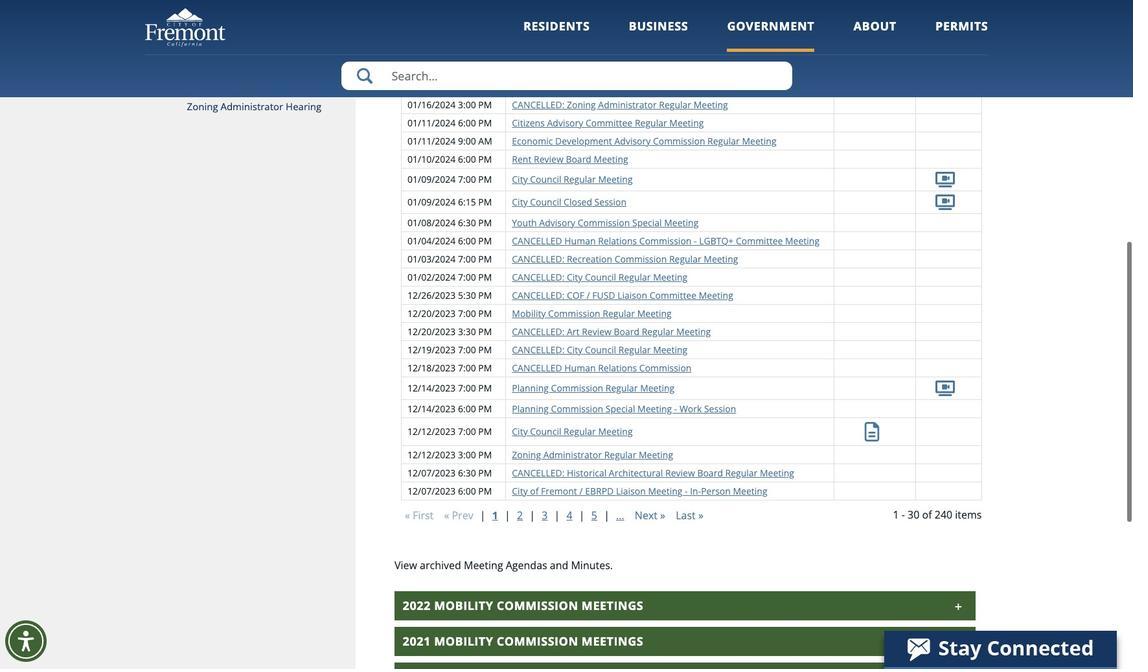 Task type: locate. For each thing, give the bounding box(es) containing it.
advisory up development
[[548, 116, 584, 128]]

7 7:00 from the top
[[458, 306, 476, 319]]

committee down cancelled: zoning administrator regular meeting
[[586, 116, 633, 128]]

0 vertical spatial cancelled: city council regular meeting
[[512, 79, 688, 92]]

council down rent in the left top of the page
[[531, 172, 562, 185]]

15 pm from the top
[[479, 288, 492, 301]]

2 01/16/2024 from the top
[[408, 98, 456, 110]]

1 vertical spatial 01/09/2024
[[408, 195, 456, 208]]

3:30 for 12/20/2023
[[458, 325, 476, 337]]

cancelled down youth
[[512, 234, 563, 246]]

01/11/2024 up 01/10/2024
[[408, 134, 456, 146]]

12/14/2023 6:00 pm
[[408, 402, 492, 414]]

1 vertical spatial 01/11/2024
[[408, 134, 456, 146]]

1 vertical spatial /
[[580, 484, 583, 496]]

0 vertical spatial 3:00
[[458, 98, 476, 110]]

1 left 30
[[894, 507, 900, 521]]

0 vertical spatial 12/14/2023
[[408, 381, 456, 394]]

2 vertical spatial 6:30
[[458, 466, 476, 478]]

2 3:00 from the top
[[458, 448, 476, 460]]

government
[[728, 18, 815, 34]]

human down library
[[512, 25, 544, 37]]

3 cancelled: from the top
[[512, 252, 565, 264]]

human
[[512, 25, 544, 37], [565, 234, 596, 246], [565, 361, 596, 373]]

2021 mobility commission meetings
[[403, 632, 644, 648]]

3 6:00 from the top
[[458, 234, 476, 246]]

01/22/2024 for library advisory commission regular agenda
[[408, 7, 456, 19]]

1 12/14/2023 from the top
[[408, 381, 456, 394]]

0 horizontal spatial session
[[595, 195, 627, 208]]

meetings for 2022 mobility commission meetings
[[582, 597, 644, 612]]

2 cancelled: from the top
[[512, 98, 565, 110]]

historical down residents
[[512, 43, 552, 55]]

1 vertical spatial cancelled
[[512, 361, 563, 373]]

01/22/2024 7:00 pm for library
[[408, 7, 492, 19]]

01/09/2024
[[408, 172, 456, 185], [408, 195, 456, 208]]

4 6:00 from the top
[[458, 402, 476, 414]]

12/20/2023 for 12/20/2023 3:30 pm
[[408, 325, 456, 337]]

1 6:30 from the top
[[458, 43, 476, 55]]

2 vertical spatial cancelled: city council regular meeting link
[[512, 343, 688, 355]]

0 vertical spatial cancelled: city council regular meeting link
[[512, 79, 688, 92]]

20 pm from the top
[[479, 381, 492, 394]]

am
[[479, 134, 493, 146]]

pm for 'cancelled human relations commission' link
[[479, 361, 492, 373]]

8 pm from the top
[[479, 152, 492, 164]]

4 cancelled: from the top
[[512, 270, 565, 282]]

3:00 down the 01/16/2024 7:00 pm
[[458, 98, 476, 110]]

cancelled: for 12/26/2023 5:30 pm
[[512, 288, 565, 301]]

12/07/2023 down the 12/07/2023 6:30 pm
[[408, 484, 456, 496]]

advisory down city council closed session link in the top of the page
[[540, 216, 576, 228]]

1 vertical spatial city council regular meeting link
[[512, 425, 633, 437]]

0 horizontal spatial art
[[512, 61, 525, 74]]

0 horizontal spatial of
[[531, 484, 539, 496]]

zoning
[[567, 98, 596, 110], [187, 99, 218, 112], [512, 448, 541, 460]]

| left 1 link
[[480, 507, 486, 522]]

1 7:00 from the top
[[458, 7, 476, 19]]

relations for cancelled human relations commission
[[599, 361, 637, 373]]

3:00 for 01/16/2024
[[458, 98, 476, 110]]

2 vertical spatial mobility
[[434, 632, 494, 648]]

liaison up ... link
[[616, 484, 646, 496]]

1 cancelled: city council regular meeting link from the top
[[512, 79, 688, 92]]

2 city council regular meeting from the top
[[512, 425, 633, 437]]

council
[[585, 79, 617, 92], [531, 172, 562, 185], [531, 195, 562, 208], [585, 270, 617, 282], [585, 343, 617, 355], [531, 425, 562, 437]]

cancelled human relations commission - lgbtq+ committee meeting link
[[512, 234, 820, 246]]

8 7:00 from the top
[[458, 343, 476, 355]]

0 vertical spatial special
[[671, 43, 701, 55]]

development
[[556, 134, 613, 146]]

economic
[[512, 134, 553, 146]]

pm for cancelled human relations commission - lgbtq+ committee meeting link
[[479, 234, 492, 246]]

cancelled: for 12/20/2023 3:30 pm
[[512, 325, 565, 337]]

0 vertical spatial city council regular meeting link
[[512, 172, 633, 185]]

6 pm from the top
[[479, 98, 492, 110]]

advisory down citizens advisory committee regular meeting
[[615, 134, 651, 146]]

cancelled: city council regular meeting link up "fusd" at the right top of page
[[512, 270, 688, 282]]

cancelled: for 01/16/2024 3:00 pm
[[512, 98, 565, 110]]

board down development
[[566, 152, 592, 164]]

architectural up art review board regular meeting 'link'
[[554, 43, 609, 55]]

0 vertical spatial 12/07/2023
[[408, 466, 456, 478]]

1 vertical spatial 3:30
[[458, 325, 476, 337]]

1 horizontal spatial historical
[[567, 466, 607, 478]]

city council regular meeting up zoning administrator regular meeting
[[512, 425, 633, 437]]

cancelled: for 01/02/2024 7:00 pm
[[512, 270, 565, 282]]

/ right cof in the top right of the page
[[587, 288, 590, 301]]

2 vertical spatial cancelled: city council regular meeting
[[512, 343, 688, 355]]

architectural
[[554, 43, 609, 55], [609, 466, 664, 478]]

youth
[[512, 216, 537, 228]]

19 pm from the top
[[479, 361, 492, 373]]

pm for citizens advisory committee regular meeting "link" on the top of the page
[[479, 116, 492, 128]]

1 3:00 from the top
[[458, 98, 476, 110]]

1 vertical spatial 3:00
[[458, 448, 476, 460]]

24 pm from the top
[[479, 466, 492, 478]]

6:30 for 01/18/2024
[[458, 43, 476, 55]]

2 city council regular meeting link from the top
[[512, 425, 633, 437]]

» right next
[[661, 507, 666, 522]]

13 pm from the top
[[479, 252, 492, 264]]

2 horizontal spatial committee
[[736, 234, 783, 246]]

permits link
[[936, 18, 989, 52]]

30
[[908, 507, 920, 521]]

1 planning from the top
[[512, 381, 549, 394]]

1 01/16/2024 from the top
[[408, 79, 456, 92]]

1 vertical spatial 12/14/2023
[[408, 402, 456, 414]]

2 cancelled: city council regular meeting link from the top
[[512, 270, 688, 282]]

12/20/2023 up 12/19/2023
[[408, 325, 456, 337]]

1 vertical spatial meetings
[[582, 632, 644, 648]]

human up "planning commission regular meeting"
[[565, 361, 596, 373]]

1 vertical spatial city council regular meeting
[[512, 425, 633, 437]]

human for cancelled human relations commission
[[565, 361, 596, 373]]

session right work
[[705, 402, 737, 414]]

01/16/2024
[[408, 79, 456, 92], [408, 98, 456, 110]]

» for next »
[[661, 507, 666, 522]]

pm for the youth advisory commission special meeting link
[[479, 216, 492, 228]]

6:00 for 01/11/2024
[[458, 116, 476, 128]]

1 horizontal spatial zoning
[[512, 448, 541, 460]]

2 » from the left
[[699, 507, 704, 522]]

cancelled: for 01/03/2024 7:00 pm
[[512, 252, 565, 264]]

7:00
[[458, 7, 476, 19], [458, 25, 476, 37], [458, 79, 476, 92], [458, 172, 476, 185], [458, 252, 476, 264], [458, 270, 476, 282], [458, 306, 476, 319], [458, 343, 476, 355], [458, 361, 476, 373], [458, 381, 476, 394], [458, 425, 476, 437]]

12/12/2023 up the 12/07/2023 6:30 pm
[[408, 448, 456, 460]]

3:00 up the 12/07/2023 6:30 pm
[[458, 448, 476, 460]]

human up recreation
[[565, 234, 596, 246]]

pm for the cancelled: historical architectural review board regular meeting link on the bottom of page
[[479, 466, 492, 478]]

/
[[587, 288, 590, 301], [580, 484, 583, 496]]

city council regular meeting down rent review board meeting link
[[512, 172, 633, 185]]

16 pm from the top
[[479, 306, 492, 319]]

6 7:00 from the top
[[458, 270, 476, 282]]

01/11/2024 for 01/11/2024 9:00 am
[[408, 134, 456, 146]]

12/12/2023 for 12/12/2023 3:00 pm
[[408, 448, 456, 460]]

0 vertical spatial session
[[595, 195, 627, 208]]

| left the 2
[[505, 507, 511, 522]]

0 vertical spatial 01/09/2024
[[408, 172, 456, 185]]

cancelled: city council regular meeting link for 01/02/2024 7:00 pm
[[512, 270, 688, 282]]

about
[[854, 18, 897, 34]]

6:30 up 01/17/2024 3:30 pm
[[458, 43, 476, 55]]

2 link
[[513, 506, 527, 523]]

0 vertical spatial 01/11/2024
[[408, 116, 456, 128]]

12/20/2023 7:00 pm
[[408, 306, 492, 319]]

6:00 for 01/10/2024
[[458, 152, 476, 164]]

business link
[[629, 18, 689, 52]]

3:30 for 01/17/2024
[[458, 61, 476, 74]]

2 7:00 from the top
[[458, 25, 476, 37]]

4 | from the left
[[555, 507, 560, 522]]

1 cancelled: from the top
[[512, 79, 565, 92]]

1 3:30 from the top
[[458, 61, 476, 74]]

0 vertical spatial 01/22/2024
[[408, 7, 456, 19]]

21 pm from the top
[[479, 402, 492, 414]]

0 vertical spatial human
[[512, 25, 544, 37]]

historical down zoning administrator regular meeting
[[567, 466, 607, 478]]

pm for cancelled: cof / fusd liaison committee meeting link in the top of the page
[[479, 288, 492, 301]]

01/22/2024 7:00 pm for human
[[408, 25, 492, 37]]

0 vertical spatial 01/22/2024 7:00 pm
[[408, 7, 492, 19]]

2 12/12/2023 from the top
[[408, 448, 456, 460]]

11 pm from the top
[[479, 216, 492, 228]]

city council regular meeting
[[512, 172, 633, 185], [512, 425, 633, 437]]

1 vertical spatial 01/22/2024 7:00 pm
[[408, 25, 492, 37]]

advisory right library
[[544, 7, 580, 19]]

1 vertical spatial 12/07/2023
[[408, 484, 456, 496]]

6:00 for 12/07/2023
[[458, 484, 476, 496]]

1 cancelled from the top
[[512, 234, 563, 246]]

relations up art review board regular meeting
[[546, 25, 585, 37]]

2 vertical spatial special
[[606, 402, 636, 414]]

0 vertical spatial 12/20/2023
[[408, 306, 456, 319]]

0 horizontal spatial historical
[[512, 43, 552, 55]]

residents
[[524, 18, 590, 34]]

city council regular meeting link up zoning administrator regular meeting
[[512, 425, 633, 437]]

2 12/14/2023 from the top
[[408, 402, 456, 414]]

0 horizontal spatial »
[[661, 507, 666, 522]]

zoning for zoning administrator hearing
[[187, 99, 218, 112]]

6:00 for 01/04/2024
[[458, 234, 476, 246]]

» right last
[[699, 507, 704, 522]]

cancelled: city council regular meeting for 01/02/2024 7:00 pm
[[512, 270, 688, 282]]

14 pm from the top
[[479, 270, 492, 282]]

5 7:00 from the top
[[458, 252, 476, 264]]

2 6:30 from the top
[[458, 216, 476, 228]]

administrator up fremont
[[544, 448, 602, 460]]

3:30 up the 01/16/2024 7:00 pm
[[458, 61, 476, 74]]

0 vertical spatial 6:30
[[458, 43, 476, 55]]

library advisory commission regular agenda link
[[512, 7, 704, 19]]

3 cancelled: city council regular meeting from the top
[[512, 343, 688, 355]]

1 vertical spatial 01/22/2024
[[408, 25, 456, 37]]

special down "planning commission regular meeting"
[[606, 402, 636, 414]]

0 vertical spatial mobility
[[512, 306, 546, 319]]

1 vertical spatial cancelled: city council regular meeting
[[512, 270, 688, 282]]

2 12/07/2023 from the top
[[408, 484, 456, 496]]

1 vertical spatial relations
[[599, 234, 637, 246]]

human for cancelled human relations commission - lgbtq+ committee meeting
[[565, 234, 596, 246]]

01/09/2024 6:15 pm
[[408, 195, 492, 208]]

session
[[595, 195, 627, 208], [705, 402, 737, 414]]

| right the "5" link
[[604, 507, 610, 522]]

-
[[694, 234, 697, 246], [675, 402, 678, 414], [685, 484, 688, 496], [902, 507, 906, 521]]

0 vertical spatial art
[[512, 61, 525, 74]]

committee
[[586, 116, 633, 128], [736, 234, 783, 246], [650, 288, 697, 301]]

12/12/2023 up 12/12/2023 3:00 pm
[[408, 425, 456, 437]]

cancelled up "planning commission regular meeting"
[[512, 361, 563, 373]]

1 horizontal spatial art
[[567, 325, 580, 337]]

0 vertical spatial planning
[[512, 381, 549, 394]]

3:30 up 12/19/2023 7:00 pm
[[458, 325, 476, 337]]

1 vertical spatial art
[[567, 325, 580, 337]]

view archived meeting agendas and minutes.
[[395, 557, 613, 572]]

mobility commission regular meeting
[[512, 306, 672, 319]]

1 vertical spatial architectural
[[609, 466, 664, 478]]

1 12/20/2023 from the top
[[408, 306, 456, 319]]

tab list
[[395, 590, 976, 669]]

1 vertical spatial 12/12/2023
[[408, 448, 456, 460]]

pm for library advisory commission regular agenda link on the top of page
[[479, 7, 492, 19]]

of left fremont
[[531, 484, 539, 496]]

1 city council regular meeting link from the top
[[512, 172, 633, 185]]

25 pm from the top
[[479, 484, 492, 496]]

01/11/2024
[[408, 116, 456, 128], [408, 134, 456, 146]]

1 vertical spatial of
[[923, 507, 933, 521]]

agendas
[[506, 557, 548, 572]]

| 1 | 2 | 3 | 4 | 5 | ...
[[480, 507, 625, 522]]

business
[[629, 18, 689, 34]]

council up youth
[[531, 195, 562, 208]]

12 pm from the top
[[479, 234, 492, 246]]

board up person
[[698, 466, 724, 478]]

0 vertical spatial 3:30
[[458, 61, 476, 74]]

5 6:00 from the top
[[458, 484, 476, 496]]

12/07/2023
[[408, 466, 456, 478], [408, 484, 456, 496]]

of
[[531, 484, 539, 496], [923, 507, 933, 521]]

2 6:00 from the top
[[458, 152, 476, 164]]

liaison right "fusd" at the right top of page
[[618, 288, 648, 301]]

cancelled: city council regular meeting link down art review board regular meeting 'link'
[[512, 79, 688, 92]]

1 left 2 link
[[493, 507, 499, 522]]

0 vertical spatial meetings
[[582, 597, 644, 612]]

cancelled: city council regular meeting for 12/19/2023 7:00 pm
[[512, 343, 688, 355]]

01/16/2024 3:00 pm
[[408, 98, 492, 110]]

1 12/12/2023 from the top
[[408, 425, 456, 437]]

01/16/2024 down 01/17/2024
[[408, 79, 456, 92]]

6:00 down 01/08/2024 6:30 pm
[[458, 234, 476, 246]]

4 pm from the top
[[479, 61, 492, 74]]

| right 4
[[580, 507, 585, 522]]

/ left "ebrpd"
[[580, 484, 583, 496]]

historical architectural review board special meeting link
[[512, 43, 737, 55]]

01/16/2024 for 01/16/2024 3:00 pm
[[408, 98, 456, 110]]

2 vertical spatial human
[[565, 361, 596, 373]]

1 vertical spatial cancelled: city council regular meeting link
[[512, 270, 688, 282]]

12/07/2023 for 12/07/2023 6:00 pm
[[408, 484, 456, 496]]

1 01/22/2024 from the top
[[408, 7, 456, 19]]

6:00 down the 12/07/2023 6:30 pm
[[458, 484, 476, 496]]

12/20/2023
[[408, 306, 456, 319], [408, 325, 456, 337]]

2 pm from the top
[[479, 25, 492, 37]]

1 horizontal spatial »
[[699, 507, 704, 522]]

pm for planning commission regular meeting link
[[479, 381, 492, 394]]

5 cancelled: from the top
[[512, 288, 565, 301]]

cancelled: for 01/16/2024 7:00 pm
[[512, 79, 565, 92]]

board down business
[[643, 43, 669, 55]]

library
[[512, 7, 542, 19]]

3 | from the left
[[530, 507, 536, 522]]

special down business
[[671, 43, 701, 55]]

pm for mobility commission regular meeting link at the top of page
[[479, 306, 492, 319]]

cancelled human relations commission link
[[512, 361, 692, 373]]

0 vertical spatial city council regular meeting
[[512, 172, 633, 185]]

12/20/2023 3:30 pm
[[408, 325, 492, 337]]

| right the 2
[[530, 507, 536, 522]]

economic development advisory commission regular meeting
[[512, 134, 777, 146]]

2 | from the left
[[505, 507, 511, 522]]

2 3:30 from the top
[[458, 325, 476, 337]]

12/20/2023 down 12/26/2023
[[408, 306, 456, 319]]

1 horizontal spatial /
[[587, 288, 590, 301]]

cancelled: city council regular meeting up cancelled human relations commission
[[512, 343, 688, 355]]

3 cancelled: city council regular meeting link from the top
[[512, 343, 688, 355]]

3 6:30 from the top
[[458, 466, 476, 478]]

art down mobility commission regular meeting link at the top of page
[[567, 325, 580, 337]]

board down cancelled: cof / fusd liaison committee meeting at top
[[614, 325, 640, 337]]

9 pm from the top
[[479, 172, 492, 185]]

zoning administrator regular meeting
[[512, 448, 674, 460]]

planning commission special meeting - work session link
[[512, 402, 737, 414]]

relations up cancelled: recreation commission regular meeting link
[[599, 234, 637, 246]]

1 vertical spatial human
[[565, 234, 596, 246]]

3 pm from the top
[[479, 43, 492, 55]]

12/14/2023 for 12/14/2023 7:00 pm
[[408, 381, 456, 394]]

citizens advisory committee regular meeting
[[512, 116, 704, 128]]

0 vertical spatial cancelled
[[512, 234, 563, 246]]

cancelled for cancelled human relations commission - lgbtq+ committee meeting
[[512, 234, 563, 246]]

pm for cancelled: art review board regular meeting link
[[479, 325, 492, 337]]

2 01/22/2024 from the top
[[408, 25, 456, 37]]

pm
[[479, 7, 492, 19], [479, 25, 492, 37], [479, 43, 492, 55], [479, 61, 492, 74], [479, 79, 492, 92], [479, 98, 492, 110], [479, 116, 492, 128], [479, 152, 492, 164], [479, 172, 492, 185], [479, 195, 492, 208], [479, 216, 492, 228], [479, 234, 492, 246], [479, 252, 492, 264], [479, 270, 492, 282], [479, 288, 492, 301], [479, 306, 492, 319], [479, 325, 492, 337], [479, 343, 492, 355], [479, 361, 492, 373], [479, 381, 492, 394], [479, 402, 492, 414], [479, 425, 492, 437], [479, 448, 492, 460], [479, 466, 492, 478], [479, 484, 492, 496]]

2 vertical spatial committee
[[650, 288, 697, 301]]

committee down cancelled human relations commission - lgbtq+ committee meeting link
[[650, 288, 697, 301]]

2 cancelled from the top
[[512, 361, 563, 373]]

3 7:00 from the top
[[458, 79, 476, 92]]

pm for planning commission special meeting - work session "link"
[[479, 402, 492, 414]]

7 pm from the top
[[479, 116, 492, 128]]

01/10/2024
[[408, 152, 456, 164]]

01/09/2024 up 01/08/2024
[[408, 195, 456, 208]]

0 vertical spatial 01/16/2024
[[408, 79, 456, 92]]

cancelled: city council regular meeting up "fusd" at the right top of page
[[512, 270, 688, 282]]

review up in-
[[666, 466, 696, 478]]

01/08/2024
[[408, 216, 456, 228]]

6:30 down 6:15
[[458, 216, 476, 228]]

3:00 for 12/12/2023
[[458, 448, 476, 460]]

1 vertical spatial mobility
[[434, 597, 494, 612]]

1 » from the left
[[661, 507, 666, 522]]

art
[[512, 61, 525, 74], [567, 325, 580, 337]]

1 01/22/2024 7:00 pm from the top
[[408, 7, 492, 19]]

1
[[894, 507, 900, 521], [493, 507, 499, 522]]

view
[[395, 557, 418, 572]]

zoning for zoning administrator regular meeting
[[512, 448, 541, 460]]

6:30 up 12/07/2023 6:00 pm
[[458, 466, 476, 478]]

0 vertical spatial relations
[[546, 25, 585, 37]]

0 vertical spatial 12/12/2023
[[408, 425, 456, 437]]

government link
[[728, 18, 815, 52]]

2 planning from the top
[[512, 402, 549, 414]]

1 vertical spatial historical
[[567, 466, 607, 478]]

12/14/2023 for 12/14/2023 6:00 pm
[[408, 402, 456, 414]]

special up cancelled human relations commission - lgbtq+ committee meeting
[[633, 216, 662, 228]]

of right 30
[[923, 507, 933, 521]]

1 cancelled: city council regular meeting from the top
[[512, 79, 688, 92]]

meeting
[[676, 25, 711, 37], [703, 43, 737, 55], [622, 61, 656, 74], [654, 79, 688, 92], [694, 98, 729, 110], [670, 116, 704, 128], [743, 134, 777, 146], [594, 152, 629, 164], [599, 172, 633, 185], [665, 216, 699, 228], [786, 234, 820, 246], [704, 252, 739, 264], [654, 270, 688, 282], [699, 288, 734, 301], [638, 306, 672, 319], [677, 325, 711, 337], [654, 343, 688, 355], [641, 381, 675, 394], [638, 402, 672, 414], [599, 425, 633, 437], [639, 448, 674, 460], [760, 466, 795, 478], [649, 484, 683, 496], [734, 484, 768, 496], [464, 557, 503, 572]]

0 vertical spatial /
[[587, 288, 590, 301]]

6:00 up '9:00'
[[458, 116, 476, 128]]

1 12/07/2023 from the top
[[408, 466, 456, 478]]

| right 3 link
[[555, 507, 560, 522]]

2 vertical spatial relations
[[599, 361, 637, 373]]

1 vertical spatial 01/16/2024
[[408, 98, 456, 110]]

12/18/2023 7:00 pm
[[408, 361, 492, 373]]

meetings for 2021 mobility commission meetings
[[582, 632, 644, 648]]

mobility for 2021
[[434, 632, 494, 648]]

cancelled: city council regular meeting
[[512, 79, 688, 92], [512, 270, 688, 282], [512, 343, 688, 355]]

23 pm from the top
[[479, 448, 492, 460]]

rent
[[512, 152, 532, 164]]

2 12/20/2023 from the top
[[408, 325, 456, 337]]

1 city council regular meeting from the top
[[512, 172, 633, 185]]

administrator left hearing
[[221, 99, 283, 112]]

1 vertical spatial 12/20/2023
[[408, 325, 456, 337]]

0 horizontal spatial committee
[[586, 116, 633, 128]]

1 horizontal spatial session
[[705, 402, 737, 414]]

pm for human relations commission regular meeting link
[[479, 25, 492, 37]]

3:30
[[458, 61, 476, 74], [458, 325, 476, 337]]

01/16/2024 up 01/11/2024 6:00 pm on the left top of page
[[408, 98, 456, 110]]

6:00 down 12/14/2023 7:00 pm
[[458, 402, 476, 414]]

12/07/2023 for 12/07/2023 6:30 pm
[[408, 466, 456, 478]]

0 horizontal spatial architectural
[[554, 43, 609, 55]]

items
[[956, 507, 983, 521]]

tab list containing 2022 mobility commission meetings
[[395, 590, 976, 669]]

2 meetings from the top
[[582, 632, 644, 648]]

6 cancelled: from the top
[[512, 325, 565, 337]]

cancelled: city council regular meeting link for 01/16/2024 7:00 pm
[[512, 79, 688, 92]]

12/12/2023
[[408, 425, 456, 437], [408, 448, 456, 460]]

1 meetings from the top
[[582, 597, 644, 612]]

architectural up city of fremont / ebrpd liaison meeting - in-person meeting
[[609, 466, 664, 478]]

advisory
[[544, 7, 580, 19], [548, 116, 584, 128], [615, 134, 651, 146], [540, 216, 576, 228]]

relations for cancelled human relations commission - lgbtq+ committee meeting
[[599, 234, 637, 246]]

1 pm from the top
[[479, 7, 492, 19]]

11 7:00 from the top
[[458, 425, 476, 437]]

1 vertical spatial 6:30
[[458, 216, 476, 228]]

12/12/2023 for 12/12/2023 7:00 pm
[[408, 425, 456, 437]]

mobility
[[512, 306, 546, 319], [434, 597, 494, 612], [434, 632, 494, 648]]

1 01/09/2024 from the top
[[408, 172, 456, 185]]

12/14/2023 down 12/18/2023
[[408, 381, 456, 394]]

2 01/09/2024 from the top
[[408, 195, 456, 208]]

1 01/11/2024 from the top
[[408, 116, 456, 128]]

01/09/2024 down 01/10/2024
[[408, 172, 456, 185]]

pm for the zoning administrator regular meeting link
[[479, 448, 492, 460]]

6 | from the left
[[604, 507, 610, 522]]

12/20/2023 for 12/20/2023 7:00 pm
[[408, 306, 456, 319]]

12/07/2023 down 12/12/2023 3:00 pm
[[408, 466, 456, 478]]

cancelled: art review board regular meeting link
[[512, 325, 711, 337]]

cancelled: city council regular meeting link
[[512, 79, 688, 92], [512, 270, 688, 282], [512, 343, 688, 355]]

7 cancelled: from the top
[[512, 343, 565, 355]]

2 01/11/2024 from the top
[[408, 134, 456, 146]]

1 6:00 from the top
[[458, 116, 476, 128]]

01/09/2024 7:00 pm
[[408, 172, 492, 185]]

zoning administrator hearing link
[[145, 93, 356, 119]]

session up the youth advisory commission special meeting link
[[595, 195, 627, 208]]

lgbtq+
[[700, 234, 734, 246]]

6:00 down '9:00'
[[458, 152, 476, 164]]

1 vertical spatial planning
[[512, 402, 549, 414]]

regular
[[637, 7, 670, 19], [642, 25, 674, 37], [587, 61, 620, 74], [619, 79, 651, 92], [660, 98, 692, 110], [635, 116, 668, 128], [708, 134, 740, 146], [564, 172, 596, 185], [670, 252, 702, 264], [619, 270, 651, 282], [603, 306, 635, 319], [642, 325, 675, 337], [619, 343, 651, 355], [606, 381, 638, 394], [564, 425, 596, 437], [605, 448, 637, 460], [726, 466, 758, 478]]

relations up "planning commission regular meeting"
[[599, 361, 637, 373]]

cancelled: city council regular meeting down art review board regular meeting 'link'
[[512, 79, 688, 92]]

01/09/2024 for 01/09/2024 6:15 pm
[[408, 195, 456, 208]]

cancelled: city council regular meeting link up cancelled human relations commission
[[512, 343, 688, 355]]

- left in-
[[685, 484, 688, 496]]

8 cancelled: from the top
[[512, 466, 565, 478]]

10 7:00 from the top
[[458, 381, 476, 394]]

12/14/2023 down 12/14/2023 7:00 pm
[[408, 402, 456, 414]]

pm for city council closed session link in the top of the page
[[479, 195, 492, 208]]

0 horizontal spatial zoning
[[187, 99, 218, 112]]

2 01/22/2024 7:00 pm from the top
[[408, 25, 492, 37]]

committee right lgbtq+
[[736, 234, 783, 246]]

advisory for youth advisory commission special meeting
[[540, 216, 576, 228]]

art down residents link
[[512, 61, 525, 74]]

10 pm from the top
[[479, 195, 492, 208]]

2 cancelled: city council regular meeting from the top
[[512, 270, 688, 282]]

city council regular meeting for 12/12/2023 7:00 pm
[[512, 425, 633, 437]]

17 pm from the top
[[479, 325, 492, 337]]

city council regular meeting link down rent review board meeting link
[[512, 172, 633, 185]]



Task type: vqa. For each thing, say whether or not it's contained in the screenshot.
01/11/2024 associated with 01/11/2024 9:00 AM
yes



Task type: describe. For each thing, give the bounding box(es) containing it.
01/16/2024 for 01/16/2024 7:00 pm
[[408, 79, 456, 92]]

2 horizontal spatial zoning
[[567, 98, 596, 110]]

art review board regular meeting link
[[512, 61, 656, 74]]

review down economic
[[534, 152, 564, 164]]

administrator up citizens advisory committee regular meeting
[[599, 98, 657, 110]]

1 horizontal spatial committee
[[650, 288, 697, 301]]

fusd
[[593, 288, 616, 301]]

9 7:00 from the top
[[458, 361, 476, 373]]

cancelled: historical architectural review board regular meeting link
[[512, 466, 795, 478]]

1 vertical spatial liaison
[[616, 484, 646, 496]]

library advisory commission regular agenda
[[512, 7, 704, 19]]

last » link
[[672, 506, 708, 523]]

1 vertical spatial committee
[[736, 234, 783, 246]]

council up "fusd" at the right top of page
[[585, 270, 617, 282]]

12/19/2023 7:00 pm
[[408, 343, 492, 355]]

youth advisory commission special meeting link
[[512, 216, 699, 228]]

minutes.
[[571, 557, 613, 572]]

closed
[[564, 195, 593, 208]]

city council closed session link
[[512, 195, 627, 208]]

- left work
[[675, 402, 678, 414]]

cancelled: recreation commission regular meeting
[[512, 252, 739, 264]]

01/09/2024 for 01/09/2024 7:00 pm
[[408, 172, 456, 185]]

council up cancelled human relations commission
[[585, 343, 617, 355]]

permits
[[936, 18, 989, 34]]

zoning administrator regular meeting link
[[512, 448, 674, 460]]

01/11/2024 9:00 am
[[408, 134, 493, 146]]

ebrpd
[[586, 484, 614, 496]]

pm for 'historical architectural review board special meeting' link
[[479, 43, 492, 55]]

hearing
[[286, 99, 322, 112]]

6:15
[[458, 195, 476, 208]]

0 horizontal spatial /
[[580, 484, 583, 496]]

pm for city of fremont / ebrpd liaison meeting - in-person meeting link
[[479, 484, 492, 496]]

240
[[935, 507, 953, 521]]

2021
[[403, 632, 431, 648]]

01/03/2024
[[408, 252, 456, 264]]

6:30 for 12/07/2023
[[458, 466, 476, 478]]

planning for planning commission regular meeting
[[512, 381, 549, 394]]

0 vertical spatial committee
[[586, 116, 633, 128]]

0 vertical spatial of
[[531, 484, 539, 496]]

fremont
[[541, 484, 578, 496]]

pm for rent review board meeting link
[[479, 152, 492, 164]]

22 pm from the top
[[479, 425, 492, 437]]

1 | from the left
[[480, 507, 486, 522]]

residents link
[[524, 18, 590, 52]]

cancelled: zoning administrator regular meeting
[[512, 98, 729, 110]]

mobility for 2022
[[434, 597, 494, 612]]

...
[[617, 507, 625, 522]]

... link
[[613, 506, 629, 523]]

12/18/2023
[[408, 361, 456, 373]]

council down art review board regular meeting 'link'
[[585, 79, 617, 92]]

planning for planning commission special meeting - work session
[[512, 402, 549, 414]]

planning commission regular meeting
[[512, 381, 675, 394]]

01/04/2024
[[408, 234, 456, 246]]

citizens
[[512, 116, 545, 128]]

cancelled: historical architectural review board regular meeting
[[512, 466, 795, 478]]

city council closed session
[[512, 195, 627, 208]]

4 7:00 from the top
[[458, 172, 476, 185]]

city council regular meeting for 01/09/2024 7:00 pm
[[512, 172, 633, 185]]

city council regular meeting link for 12/12/2023 7:00 pm
[[512, 425, 633, 437]]

4 link
[[563, 506, 577, 523]]

01/02/2024
[[408, 270, 456, 282]]

art review board regular meeting
[[512, 61, 656, 74]]

2
[[517, 507, 523, 522]]

review down residents link
[[527, 61, 557, 74]]

01/18/2024 6:30 pm
[[408, 43, 492, 55]]

0 vertical spatial architectural
[[554, 43, 609, 55]]

1 horizontal spatial of
[[923, 507, 933, 521]]

review down mobility commission regular meeting at top
[[582, 325, 612, 337]]

12/07/2023 6:00 pm
[[408, 484, 492, 496]]

council up zoning administrator regular meeting
[[531, 425, 562, 437]]

person
[[702, 484, 731, 496]]

5 | from the left
[[580, 507, 585, 522]]

6:30 for 01/08/2024
[[458, 216, 476, 228]]

city of fremont / ebrpd liaison meeting - in-person meeting link
[[512, 484, 768, 496]]

human relations commission regular meeting link
[[512, 25, 711, 37]]

6:00 for 12/14/2023
[[458, 402, 476, 414]]

Search text field
[[341, 62, 793, 90]]

01/17/2024
[[408, 61, 456, 74]]

cancelled human relations commission
[[512, 361, 692, 373]]

last »
[[676, 507, 704, 522]]

» for last »
[[699, 507, 704, 522]]

0 horizontal spatial 1
[[493, 507, 499, 522]]

cancelled: zoning administrator regular meeting link
[[512, 98, 729, 110]]

5 pm from the top
[[479, 79, 492, 92]]

work
[[680, 402, 702, 414]]

18 pm from the top
[[479, 343, 492, 355]]

01/10/2024 6:00 pm
[[408, 152, 492, 164]]

cancelled: for 12/07/2023 6:30 pm
[[512, 466, 565, 478]]

cancelled: for 12/19/2023 7:00 pm
[[512, 343, 565, 355]]

- left lgbtq+
[[694, 234, 697, 246]]

01/08/2024 6:30 pm
[[408, 216, 492, 228]]

next
[[635, 507, 658, 522]]

planning commission regular meeting link
[[512, 381, 675, 394]]

12/07/2023 6:30 pm
[[408, 466, 492, 478]]

administrator for zoning administrator hearing
[[221, 99, 283, 112]]

review down human relations commission regular meeting link
[[611, 43, 641, 55]]

economic development advisory commission regular meeting link
[[512, 134, 777, 146]]

advisory for citizens advisory committee regular meeting
[[548, 116, 584, 128]]

next »
[[635, 507, 666, 522]]

pm for cancelled: zoning administrator regular meeting link
[[479, 98, 492, 110]]

planning commission special meeting - work session
[[512, 402, 737, 414]]

in-
[[691, 484, 702, 496]]

cancelled: art review board regular meeting
[[512, 325, 711, 337]]

cof
[[567, 288, 585, 301]]

citizens advisory committee regular meeting link
[[512, 116, 704, 128]]

12/12/2023 7:00 pm
[[408, 425, 492, 437]]

cancelled for cancelled human relations commission
[[512, 361, 563, 373]]

cancelled: city council regular meeting for 01/16/2024 7:00 pm
[[512, 79, 688, 92]]

- left 30
[[902, 507, 906, 521]]

administrator for zoning administrator regular meeting
[[544, 448, 602, 460]]

about link
[[854, 18, 897, 52]]

01/17/2024 3:30 pm
[[408, 61, 492, 74]]

advisory for library advisory commission regular agenda
[[544, 7, 580, 19]]

mobility commission regular meeting link
[[512, 306, 672, 319]]

and
[[550, 557, 569, 572]]

1 horizontal spatial 1
[[894, 507, 900, 521]]

cancelled: city council regular meeting link for 12/19/2023 7:00 pm
[[512, 343, 688, 355]]

01/18/2024
[[408, 43, 456, 55]]

human relations commission regular meeting
[[512, 25, 711, 37]]

0 vertical spatial liaison
[[618, 288, 648, 301]]

1 horizontal spatial architectural
[[609, 466, 664, 478]]

city council regular meeting link for 01/09/2024 7:00 pm
[[512, 172, 633, 185]]

rent review board meeting link
[[512, 152, 629, 164]]

1 vertical spatial session
[[705, 402, 737, 414]]

01/11/2024 for 01/11/2024 6:00 pm
[[408, 116, 456, 128]]

historical architectural review board special meeting
[[512, 43, 737, 55]]

5:30
[[458, 288, 476, 301]]

rent review board meeting
[[512, 152, 629, 164]]

board down residents link
[[559, 61, 585, 74]]

zoning administrator hearing
[[187, 99, 322, 112]]

0 vertical spatial historical
[[512, 43, 552, 55]]

5 link
[[588, 506, 602, 523]]

stay connected image
[[885, 631, 1116, 667]]

pm for cancelled: recreation commission regular meeting link
[[479, 252, 492, 264]]

3 link
[[538, 506, 552, 523]]

12/19/2023
[[408, 343, 456, 355]]

pm for art review board regular meeting 'link'
[[479, 61, 492, 74]]

agenda
[[672, 7, 704, 19]]

1 link
[[489, 506, 502, 523]]

01/22/2024 for human relations commission regular meeting
[[408, 25, 456, 37]]

1 vertical spatial special
[[633, 216, 662, 228]]

next » link
[[631, 506, 670, 523]]



